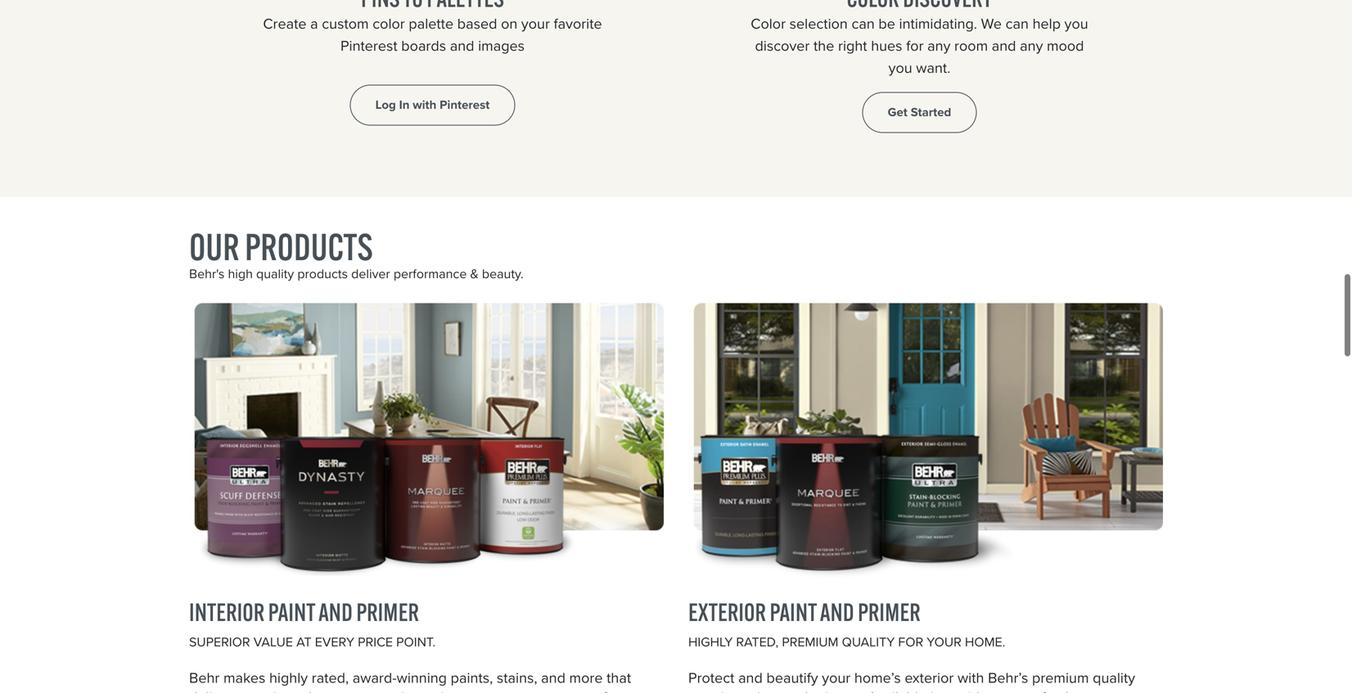 Task type: vqa. For each thing, say whether or not it's contained in the screenshot.
the guaranteed.
no



Task type: locate. For each thing, give the bounding box(es) containing it.
for
[[899, 633, 924, 652]]

1 horizontal spatial quality
[[1093, 667, 1136, 689]]

and inside behr makes highly rated, award-winning paints, stains, and more that deliver superior value at every price point so everyone can transfor
[[541, 667, 566, 689]]

paint for exterior
[[770, 597, 817, 628]]

exterior left paints
[[689, 687, 738, 694]]

award-
[[353, 667, 397, 689]]

you
[[1065, 13, 1089, 34], [889, 57, 913, 79]]

home.
[[966, 633, 1006, 652]]

0 vertical spatial a
[[310, 13, 318, 34]]

and inside color selection can be intimidating. we can help you discover the right hues for any room and any mood you want.
[[992, 35, 1017, 56]]

with right in
[[958, 667, 985, 689]]

primer up price
[[357, 597, 419, 628]]

your left home's
[[822, 667, 851, 689]]

create
[[263, 13, 307, 34]]

superior
[[237, 687, 290, 694]]

rated,
[[737, 633, 779, 652]]

primer up the quality
[[858, 597, 921, 628]]

deliver inside our products behr's high quality products deliver performance & beauty.
[[351, 264, 390, 284]]

1 and from the left
[[319, 597, 353, 628]]

rated,
[[312, 667, 349, 689]]

quality right colors
[[1093, 667, 1136, 689]]

want.
[[917, 57, 951, 79]]

2 and from the left
[[821, 597, 855, 628]]

1 vertical spatial deliver
[[189, 687, 233, 694]]

pinterest right the in
[[440, 96, 490, 114]]

1 horizontal spatial a
[[946, 687, 954, 694]]

favorite
[[554, 13, 602, 34]]

behr
[[189, 667, 220, 689]]

can left more
[[544, 687, 567, 694]]

create a custom color palette based on your favorite pinterest boards and images
[[263, 13, 602, 56]]

0 horizontal spatial your
[[522, 13, 550, 34]]

available
[[868, 687, 927, 694]]

and inside create a custom color palette based on your favorite pinterest boards and images
[[450, 35, 475, 56]]

primer
[[357, 597, 419, 628], [858, 597, 921, 628]]

pinterest down color
[[341, 35, 398, 56]]

every
[[348, 687, 384, 694]]

point
[[424, 687, 457, 694]]

paint inside exterior paint and primer highly rated, premium quality for your home.
[[770, 597, 817, 628]]

exterior down "your"
[[905, 667, 954, 689]]

paint
[[268, 597, 315, 628], [770, 597, 817, 628]]

your right on
[[522, 13, 550, 34]]

with
[[413, 96, 437, 114], [958, 667, 985, 689]]

our products behr's high quality products deliver performance & beauty.
[[189, 224, 524, 284]]

1 vertical spatial quality
[[1093, 667, 1136, 689]]

paint inside interior paint and primer superior value at every price point.
[[268, 597, 315, 628]]

on
[[501, 13, 518, 34]]

and left more
[[541, 667, 566, 689]]

in
[[931, 687, 942, 694]]

0 vertical spatial quality
[[256, 264, 294, 284]]

boards
[[402, 35, 446, 56]]

and right paints
[[784, 687, 809, 694]]

more
[[570, 667, 603, 689]]

your
[[522, 13, 550, 34], [822, 667, 851, 689]]

you down hues
[[889, 57, 913, 79]]

1 primer from the left
[[357, 597, 419, 628]]

interior
[[189, 597, 265, 628]]

get started
[[888, 103, 952, 121]]

performance
[[394, 264, 467, 284]]

beauty.
[[482, 264, 524, 284]]

0 horizontal spatial pinterest
[[341, 35, 398, 56]]

paints
[[742, 687, 781, 694]]

we
[[982, 13, 1002, 34]]

1 vertical spatial with
[[958, 667, 985, 689]]

log in with pinterest link
[[350, 85, 515, 126]]

1 vertical spatial you
[[889, 57, 913, 79]]

2 paint from the left
[[770, 597, 817, 628]]

exterior
[[689, 597, 767, 628]]

and inside interior paint and primer superior value at every price point.
[[319, 597, 353, 628]]

1 horizontal spatial and
[[821, 597, 855, 628]]

0 vertical spatial your
[[522, 13, 550, 34]]

custom
[[322, 13, 369, 34]]

you up mood
[[1065, 13, 1089, 34]]

quality right 'high'
[[256, 264, 294, 284]]

1 vertical spatial a
[[946, 687, 954, 694]]

any down intimidating.
[[928, 35, 951, 56]]

deliver
[[351, 264, 390, 284], [189, 687, 233, 694]]

1 horizontal spatial primer
[[858, 597, 921, 628]]

1 horizontal spatial pinterest
[[440, 96, 490, 114]]

quality
[[256, 264, 294, 284], [1093, 667, 1136, 689]]

0 horizontal spatial primer
[[357, 597, 419, 628]]

paint for interior
[[268, 597, 315, 628]]

any down help
[[1021, 35, 1044, 56]]

in
[[399, 96, 410, 114]]

and down based
[[450, 35, 475, 56]]

1 horizontal spatial your
[[822, 667, 851, 689]]

1 paint from the left
[[268, 597, 315, 628]]

log
[[376, 96, 396, 114]]

deliver down superior
[[189, 687, 233, 694]]

and down we
[[992, 35, 1017, 56]]

1 horizontal spatial with
[[958, 667, 985, 689]]

mood
[[1047, 35, 1085, 56]]

0 horizontal spatial quality
[[256, 264, 294, 284]]

your inside protect and beautify your home's exterior with behr's premium quality exterior paints and primers. available in a wide range of colors across
[[822, 667, 851, 689]]

products
[[245, 224, 373, 270]]

1 horizontal spatial paint
[[770, 597, 817, 628]]

0 vertical spatial deliver
[[351, 264, 390, 284]]

highly
[[269, 667, 308, 689]]

color selection can be intimidating. we can help you discover the right hues for any room and any mood you want.
[[751, 13, 1089, 79]]

your inside create a custom color palette based on your favorite pinterest boards and images
[[522, 13, 550, 34]]

interior paint and primer superior value at every price point.
[[189, 597, 436, 652]]

and
[[450, 35, 475, 56], [992, 35, 1017, 56], [541, 667, 566, 689], [739, 667, 763, 689], [784, 687, 809, 694]]

1 horizontal spatial any
[[1021, 35, 1044, 56]]

highly
[[689, 633, 733, 652]]

0 horizontal spatial deliver
[[189, 687, 233, 694]]

point.
[[396, 633, 436, 652]]

stains,
[[497, 667, 538, 689]]

exterior
[[905, 667, 954, 689], [689, 687, 738, 694]]

0 vertical spatial with
[[413, 96, 437, 114]]

winning
[[397, 667, 447, 689]]

with right the in
[[413, 96, 437, 114]]

1 horizontal spatial you
[[1065, 13, 1089, 34]]

deliver inside behr makes highly rated, award-winning paints, stains, and more that deliver superior value at every price point so everyone can transfor
[[189, 687, 233, 694]]

and up every
[[319, 597, 353, 628]]

0 horizontal spatial and
[[319, 597, 353, 628]]

primer inside interior paint and primer superior value at every price point.
[[357, 597, 419, 628]]

primer for interior paint and primer
[[357, 597, 419, 628]]

images
[[478, 35, 525, 56]]

price
[[388, 687, 420, 694]]

2 any from the left
[[1021, 35, 1044, 56]]

paint up at
[[268, 597, 315, 628]]

paint up premium
[[770, 597, 817, 628]]

0 horizontal spatial any
[[928, 35, 951, 56]]

help
[[1033, 13, 1061, 34]]

and inside exterior paint and primer highly rated, premium quality for your home.
[[821, 597, 855, 628]]

primer for exterior paint and primer
[[858, 597, 921, 628]]

1 horizontal spatial deliver
[[351, 264, 390, 284]]

can
[[852, 13, 875, 34], [1006, 13, 1029, 34], [544, 687, 567, 694]]

behr's
[[189, 264, 225, 284]]

beautify
[[767, 667, 819, 689]]

a right create
[[310, 13, 318, 34]]

quality inside protect and beautify your home's exterior with behr's premium quality exterior paints and primers. available in a wide range of colors across
[[1093, 667, 1136, 689]]

0 vertical spatial pinterest
[[341, 35, 398, 56]]

0 horizontal spatial a
[[310, 13, 318, 34]]

can left be
[[852, 13, 875, 34]]

for
[[907, 35, 924, 56]]

can right we
[[1006, 13, 1029, 34]]

1 vertical spatial pinterest
[[440, 96, 490, 114]]

products
[[298, 264, 348, 284]]

primer inside exterior paint and primer highly rated, premium quality for your home.
[[858, 597, 921, 628]]

0 horizontal spatial can
[[544, 687, 567, 694]]

0 horizontal spatial paint
[[268, 597, 315, 628]]

2 primer from the left
[[858, 597, 921, 628]]

any
[[928, 35, 951, 56], [1021, 35, 1044, 56]]

0 horizontal spatial exterior
[[689, 687, 738, 694]]

1 vertical spatial your
[[822, 667, 851, 689]]

and
[[319, 597, 353, 628], [821, 597, 855, 628]]

deliver right products
[[351, 264, 390, 284]]

color
[[751, 13, 786, 34]]

paint cans image
[[189, 303, 664, 579]]

a right in
[[946, 687, 954, 694]]

and up premium
[[821, 597, 855, 628]]



Task type: describe. For each thing, give the bounding box(es) containing it.
the
[[814, 35, 835, 56]]

room
[[955, 35, 989, 56]]

and down rated, on the bottom of page
[[739, 667, 763, 689]]

colors
[[1050, 687, 1089, 694]]

premium
[[1033, 667, 1090, 689]]

primer paint cans image
[[689, 303, 1164, 579]]

0 horizontal spatial you
[[889, 57, 913, 79]]

palette
[[409, 13, 454, 34]]

right
[[839, 35, 868, 56]]

intimidating.
[[900, 13, 978, 34]]

everyone
[[480, 687, 540, 694]]

discover
[[755, 35, 810, 56]]

quality inside our products behr's high quality products deliver performance & beauty.
[[256, 264, 294, 284]]

1 horizontal spatial exterior
[[905, 667, 954, 689]]

color
[[373, 13, 405, 34]]

paints,
[[451, 667, 493, 689]]

&
[[470, 264, 479, 284]]

2 horizontal spatial can
[[1006, 13, 1029, 34]]

your
[[927, 633, 962, 652]]

our
[[189, 224, 240, 270]]

at
[[297, 633, 312, 652]]

pinterest inside create a custom color palette based on your favorite pinterest boards and images
[[341, 35, 398, 56]]

range
[[992, 687, 1030, 694]]

and for exterior
[[821, 597, 855, 628]]

quality
[[842, 633, 895, 652]]

primers.
[[812, 687, 864, 694]]

hues
[[872, 35, 903, 56]]

that
[[607, 667, 632, 689]]

0 horizontal spatial with
[[413, 96, 437, 114]]

superior
[[189, 633, 250, 652]]

price
[[358, 633, 393, 652]]

be
[[879, 13, 896, 34]]

based
[[458, 13, 497, 34]]

so
[[460, 687, 476, 694]]

behr makes highly rated, award-winning paints, stains, and more that deliver superior value at every price point so everyone can transfor
[[189, 667, 632, 694]]

0 vertical spatial you
[[1065, 13, 1089, 34]]

of
[[1034, 687, 1046, 694]]

get started link
[[863, 92, 977, 133]]

1 horizontal spatial can
[[852, 13, 875, 34]]

value
[[294, 687, 329, 694]]

every
[[315, 633, 355, 652]]

protect
[[689, 667, 735, 689]]

started
[[911, 103, 952, 121]]

can inside behr makes highly rated, award-winning paints, stains, and more that deliver superior value at every price point so everyone can transfor
[[544, 687, 567, 694]]

high
[[228, 264, 253, 284]]

a inside create a custom color palette based on your favorite pinterest boards and images
[[310, 13, 318, 34]]

selection
[[790, 13, 848, 34]]

a inside protect and beautify your home's exterior with behr's premium quality exterior paints and primers. available in a wide range of colors across
[[946, 687, 954, 694]]

premium
[[782, 633, 839, 652]]

with inside protect and beautify your home's exterior with behr's premium quality exterior paints and primers. available in a wide range of colors across
[[958, 667, 985, 689]]

home's
[[855, 667, 901, 689]]

protect and beautify your home's exterior with behr's premium quality exterior paints and primers. available in a wide range of colors across 
[[689, 667, 1147, 694]]

wide
[[958, 687, 989, 694]]

value
[[254, 633, 293, 652]]

at
[[332, 687, 344, 694]]

makes
[[224, 667, 266, 689]]

and for interior
[[319, 597, 353, 628]]

log in with pinterest
[[376, 96, 490, 114]]

behr's
[[989, 667, 1029, 689]]

get
[[888, 103, 908, 121]]

exterior paint and primer highly rated, premium quality for your home.
[[689, 597, 1006, 652]]

1 any from the left
[[928, 35, 951, 56]]

across
[[1093, 687, 1135, 694]]



